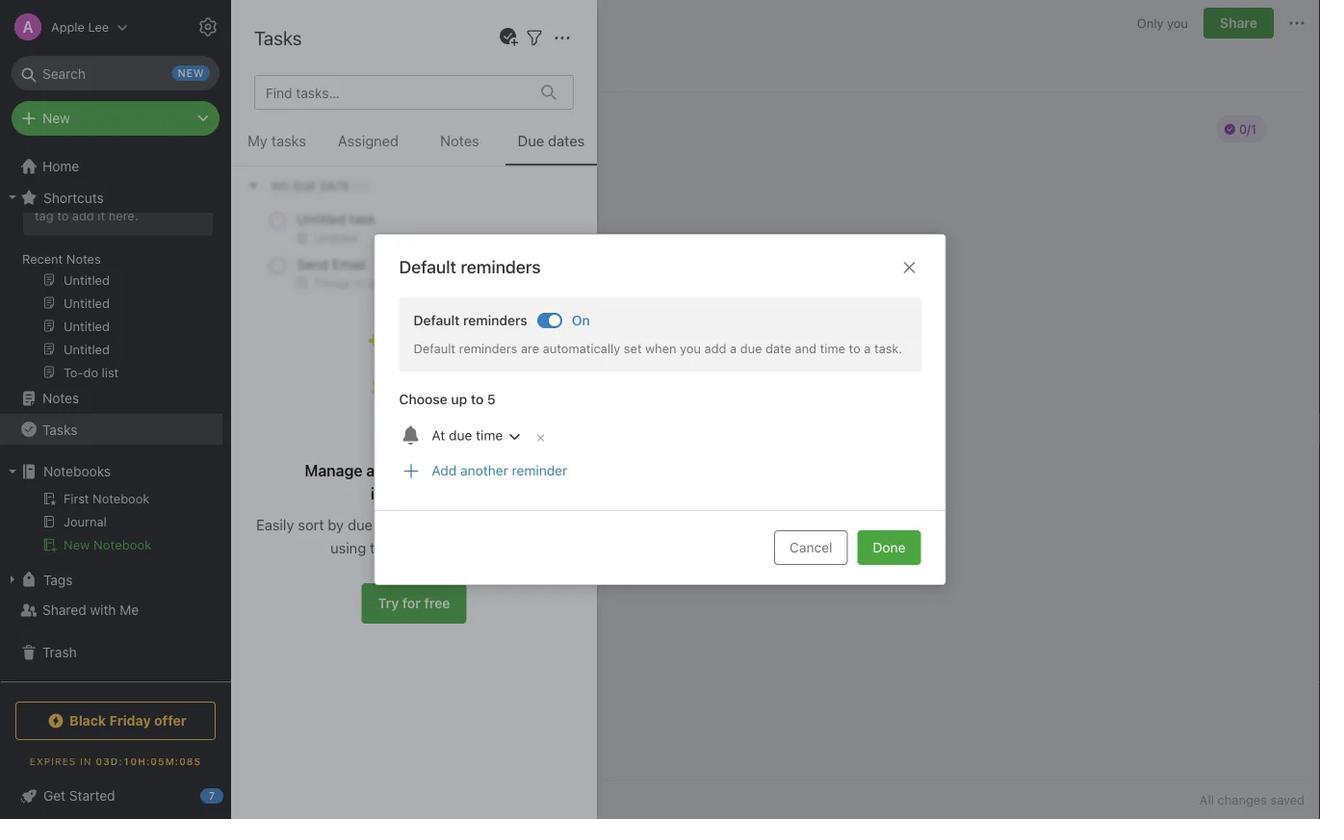 Task type: locate. For each thing, give the bounding box(es) containing it.
tasks inside button
[[271, 132, 306, 149]]

2 vertical spatial and
[[431, 539, 456, 556]]

choose up to 5
[[399, 392, 496, 407]]

due right at
[[449, 428, 472, 444]]

03d:10h:05m:08s
[[96, 756, 201, 767]]

1 vertical spatial and
[[366, 462, 394, 480]]

dates
[[548, 132, 585, 149]]

to left 'task.'
[[849, 341, 861, 356]]

0 vertical spatial to
[[57, 208, 69, 222]]

a left 'task.'
[[864, 341, 871, 356]]

due
[[518, 132, 544, 149]]

trash
[[42, 645, 77, 661]]

0 vertical spatial add
[[72, 208, 94, 222]]

1 vertical spatial time
[[476, 428, 503, 444]]

default reminders
[[399, 257, 541, 277], [414, 313, 527, 328]]

tasks left the all
[[464, 462, 503, 480]]

notes inside button
[[440, 132, 479, 149]]

cancel button
[[774, 530, 848, 565]]

view
[[398, 539, 428, 556]]

a left date
[[730, 341, 737, 356]]

all
[[1200, 793, 1214, 807]]

note,
[[35, 191, 64, 205], [414, 516, 447, 533]]

new for new
[[42, 110, 70, 126]]

cancel
[[790, 540, 832, 555]]

shared
[[42, 602, 86, 618]]

to left 5
[[471, 392, 484, 407]]

notes
[[440, 132, 479, 149], [66, 251, 101, 266], [42, 390, 79, 406]]

Task reminder time field
[[424, 422, 530, 452]]

0 vertical spatial or
[[165, 191, 177, 205]]

5
[[487, 392, 496, 407]]

expand note image
[[245, 12, 268, 35]]

add another reminder
[[432, 463, 567, 478]]

0 vertical spatial and
[[795, 341, 817, 356]]

1 vertical spatial due
[[449, 428, 472, 444]]

1 horizontal spatial or
[[451, 516, 465, 533]]

1 horizontal spatial to
[[471, 392, 484, 407]]

time up add another reminder 'button'
[[476, 428, 503, 444]]

group
[[0, 133, 222, 391]]

in
[[371, 485, 384, 503]]

time right date
[[820, 341, 845, 356]]

notes left "due"
[[440, 132, 479, 149]]

done button
[[857, 530, 921, 565]]

saved
[[1270, 793, 1305, 807]]

0 horizontal spatial on
[[133, 173, 148, 188]]

black
[[69, 713, 106, 729]]

2 horizontal spatial due
[[740, 341, 762, 356]]

on
[[572, 313, 590, 328]]

up
[[451, 392, 467, 407]]

tags
[[43, 572, 73, 588]]

0 vertical spatial on
[[319, 59, 335, 75]]

0 horizontal spatial or
[[165, 191, 177, 205]]

remove image
[[534, 431, 547, 445]]

offer
[[154, 713, 187, 729]]

0 vertical spatial you
[[1167, 16, 1188, 30]]

only
[[1137, 16, 1164, 30]]

all
[[507, 462, 523, 480]]

2 horizontal spatial to
[[849, 341, 861, 356]]

tasks button
[[0, 414, 222, 445]]

1 vertical spatial reminders
[[463, 313, 527, 328]]

on left nov
[[319, 59, 335, 75]]

tag
[[35, 208, 54, 222]]

1 horizontal spatial you
[[1167, 16, 1188, 30]]

1 horizontal spatial on
[[319, 59, 335, 75]]

it
[[98, 208, 105, 222]]

new up home
[[42, 110, 70, 126]]

1 vertical spatial notes
[[66, 251, 101, 266]]

on inside note window element
[[319, 59, 335, 75]]

new inside popup button
[[42, 110, 70, 126]]

0 horizontal spatial you
[[680, 341, 701, 356]]

add left it
[[72, 208, 94, 222]]

time inside "at due time" field
[[476, 428, 503, 444]]

click
[[35, 173, 63, 188]]

or up more.
[[451, 516, 465, 533]]

0 horizontal spatial and
[[366, 462, 394, 480]]

0 horizontal spatial time
[[476, 428, 503, 444]]

and right date
[[795, 341, 817, 356]]

one
[[387, 485, 414, 503]]

shared with me
[[42, 602, 139, 618]]

you right when
[[680, 341, 701, 356]]

1 vertical spatial new
[[64, 538, 90, 552]]

due left date
[[740, 341, 762, 356]]

and right view
[[431, 539, 456, 556]]

a
[[151, 173, 158, 188], [730, 341, 737, 356], [864, 341, 871, 356]]

2 vertical spatial default
[[414, 341, 456, 356]]

tasks right "my"
[[271, 132, 306, 149]]

last
[[247, 59, 273, 75]]

due right the by
[[348, 516, 373, 533]]

share
[[1220, 15, 1258, 31]]

1 vertical spatial on
[[133, 173, 148, 188]]

1 vertical spatial to
[[849, 341, 861, 356]]

due dates
[[518, 132, 585, 149]]

a up the stack at top left
[[151, 173, 158, 188]]

0 vertical spatial tasks
[[271, 132, 306, 149]]

new notebook group
[[0, 487, 222, 564]]

close image
[[898, 256, 921, 279]]

15,
[[367, 59, 385, 75]]

or inside "icon on a note, notebook, stack or tag to add it here."
[[165, 191, 177, 205]]

0 horizontal spatial note,
[[35, 191, 64, 205]]

1 horizontal spatial time
[[820, 341, 845, 356]]

reminder
[[512, 463, 567, 478]]

reminders
[[461, 257, 541, 277], [463, 313, 527, 328], [459, 341, 517, 356]]

...
[[89, 173, 102, 188]]

1 vertical spatial tasks
[[42, 422, 77, 437]]

1 vertical spatial add
[[704, 341, 726, 356]]

at
[[432, 428, 445, 444]]

add right when
[[704, 341, 726, 356]]

notes link
[[0, 383, 222, 414]]

add
[[432, 463, 457, 478]]

1 vertical spatial tasks
[[464, 462, 503, 480]]

note, down click
[[35, 191, 64, 205]]

0 vertical spatial notes
[[440, 132, 479, 149]]

1 horizontal spatial tasks
[[254, 26, 302, 49]]

add
[[72, 208, 94, 222], [704, 341, 726, 356]]

0 horizontal spatial add
[[72, 208, 94, 222]]

or right the stack at top left
[[165, 191, 177, 205]]

to right tag
[[57, 208, 69, 222]]

1 vertical spatial or
[[451, 516, 465, 533]]

by
[[328, 516, 344, 533]]

2 vertical spatial to
[[471, 392, 484, 407]]

1 horizontal spatial tasks
[[464, 462, 503, 480]]

0 vertical spatial reminders
[[461, 257, 541, 277]]

another
[[460, 463, 508, 478]]

defaultreminders image
[[549, 315, 560, 327]]

settings image
[[196, 15, 220, 39]]

0 vertical spatial note,
[[35, 191, 64, 205]]

note window element
[[231, 0, 1320, 819]]

2 vertical spatial due
[[348, 516, 373, 533]]

notebooks link
[[0, 456, 222, 487]]

due dates button
[[506, 129, 597, 166]]

or inside easily sort by due date, note, or assigned status using this view and more.
[[451, 516, 465, 533]]

0 horizontal spatial tasks
[[271, 132, 306, 149]]

1 vertical spatial you
[[680, 341, 701, 356]]

default
[[399, 257, 456, 277], [414, 313, 460, 328], [414, 341, 456, 356]]

0 horizontal spatial a
[[151, 173, 158, 188]]

due
[[740, 341, 762, 356], [449, 428, 472, 444], [348, 516, 373, 533]]

0 horizontal spatial tasks
[[42, 422, 77, 437]]

tasks inside button
[[42, 422, 77, 437]]

1 vertical spatial note,
[[414, 516, 447, 533]]

changes
[[1218, 793, 1267, 807]]

tasks up notebooks
[[42, 422, 77, 437]]

black friday offer button
[[15, 702, 216, 740]]

add inside "icon on a note, notebook, stack or tag to add it here."
[[72, 208, 94, 222]]

on up the stack at top left
[[133, 173, 148, 188]]

0 vertical spatial new
[[42, 110, 70, 126]]

for
[[402, 596, 421, 611]]

1 vertical spatial default
[[414, 313, 460, 328]]

and
[[795, 341, 817, 356], [366, 462, 394, 480], [431, 539, 456, 556]]

free
[[424, 596, 450, 611]]

notes up tasks button
[[42, 390, 79, 406]]

a inside "icon on a note, notebook, stack or tag to add it here."
[[151, 173, 158, 188]]

1 horizontal spatial and
[[431, 539, 456, 556]]

new notebook button
[[0, 533, 222, 557]]

tasks inside manage and organize tasks all in one place
[[464, 462, 503, 480]]

1 horizontal spatial due
[[449, 428, 472, 444]]

on
[[319, 59, 335, 75], [133, 173, 148, 188]]

new inside button
[[64, 538, 90, 552]]

you right only on the right of the page
[[1167, 16, 1188, 30]]

tasks
[[271, 132, 306, 149], [464, 462, 503, 480]]

and up in on the bottom of the page
[[366, 462, 394, 480]]

new up tags
[[64, 538, 90, 552]]

0 vertical spatial default
[[399, 257, 456, 277]]

0 horizontal spatial to
[[57, 208, 69, 222]]

new notebook
[[64, 538, 152, 552]]

2 vertical spatial reminders
[[459, 341, 517, 356]]

0 horizontal spatial due
[[348, 516, 373, 533]]

notes right recent
[[66, 251, 101, 266]]

assigned
[[468, 516, 527, 533]]

note, inside "icon on a note, notebook, stack or tag to add it here."
[[35, 191, 64, 205]]

Note Editor text field
[[231, 92, 1320, 780]]

None search field
[[25, 56, 206, 91]]

1 horizontal spatial note,
[[414, 516, 447, 533]]

note, up view
[[414, 516, 447, 533]]

tasks up edited
[[254, 26, 302, 49]]

tree
[[0, 102, 231, 681]]



Task type: vqa. For each thing, say whether or not it's contained in the screenshot.
Maria Williams
no



Task type: describe. For each thing, give the bounding box(es) containing it.
are
[[521, 341, 539, 356]]

you inside note window element
[[1167, 16, 1188, 30]]

0 vertical spatial default reminders
[[399, 257, 541, 277]]

default reminders are automatically set when you add a due date and time to a task.
[[414, 341, 902, 356]]

me
[[120, 602, 139, 618]]

2023
[[388, 59, 421, 75]]

home
[[42, 158, 79, 174]]

easily
[[256, 516, 294, 533]]

0 vertical spatial due
[[740, 341, 762, 356]]

recent notes
[[22, 251, 101, 266]]

with
[[90, 602, 116, 618]]

expires
[[30, 756, 76, 767]]

edited
[[277, 59, 316, 75]]

notebook,
[[68, 191, 126, 205]]

friday
[[109, 713, 151, 729]]

due inside easily sort by due date, note, or assigned status using this view and more.
[[348, 516, 373, 533]]

and inside manage and organize tasks all in one place
[[366, 462, 394, 480]]

set
[[624, 341, 642, 356]]

only you
[[1137, 16, 1188, 30]]

2 horizontal spatial and
[[795, 341, 817, 356]]

icon on a note, notebook, stack or tag to add it here.
[[35, 173, 177, 222]]

date
[[766, 341, 791, 356]]

0 vertical spatial tasks
[[254, 26, 302, 49]]

shared with me link
[[0, 595, 222, 626]]

my tasks
[[248, 132, 306, 149]]

organize
[[397, 462, 460, 480]]

to inside "icon on a note, notebook, stack or tag to add it here."
[[57, 208, 69, 222]]

on inside "icon on a note, notebook, stack or tag to add it here."
[[133, 173, 148, 188]]

manage and organize tasks all in one place
[[305, 462, 523, 503]]

all changes saved
[[1200, 793, 1305, 807]]

my tasks button
[[231, 129, 323, 166]]

and inside easily sort by due date, note, or assigned status using this view and more.
[[431, 539, 456, 556]]

notebook
[[93, 538, 152, 552]]

assigned
[[338, 132, 399, 149]]

task.
[[874, 341, 902, 356]]

share button
[[1204, 8, 1274, 39]]

done
[[873, 540, 906, 555]]

expand notebooks image
[[5, 464, 20, 480]]

tree containing home
[[0, 102, 231, 681]]

notebooks
[[43, 464, 111, 480]]

recent
[[22, 251, 63, 266]]

trash link
[[0, 637, 222, 668]]

1 vertical spatial default reminders
[[414, 313, 527, 328]]

here.
[[109, 208, 138, 222]]

0 vertical spatial time
[[820, 341, 845, 356]]

notes inside group
[[66, 251, 101, 266]]

nov
[[339, 59, 363, 75]]

my
[[248, 132, 268, 149]]

Find tasks… text field
[[258, 77, 530, 108]]

1 horizontal spatial a
[[730, 341, 737, 356]]

2 horizontal spatial a
[[864, 341, 871, 356]]

status
[[531, 516, 572, 533]]

add another reminder button
[[399, 456, 577, 485]]

try for free
[[378, 596, 450, 611]]

or for ...
[[165, 191, 177, 205]]

sort
[[298, 516, 324, 533]]

Search text field
[[25, 56, 206, 91]]

assigned button
[[323, 129, 414, 166]]

notes button
[[414, 129, 506, 166]]

at due time
[[432, 428, 503, 444]]

choose
[[399, 392, 448, 407]]

tags button
[[0, 564, 222, 595]]

home link
[[0, 151, 231, 182]]

new button
[[12, 101, 220, 136]]

black friday offer
[[69, 713, 187, 729]]

new for new notebook
[[64, 538, 90, 552]]

using
[[330, 539, 366, 556]]

try
[[378, 596, 399, 611]]

the
[[67, 173, 86, 188]]

expires in 03d:10h:05m:08s
[[30, 756, 201, 767]]

when
[[645, 341, 676, 356]]

shortcuts
[[43, 189, 104, 205]]

date,
[[376, 516, 410, 533]]

this
[[370, 539, 394, 556]]

2 vertical spatial notes
[[42, 390, 79, 406]]

expand tags image
[[5, 572, 20, 587]]

place
[[418, 485, 458, 503]]

1 horizontal spatial add
[[704, 341, 726, 356]]

icon
[[105, 173, 130, 188]]

or for manage and organize tasks all in one place
[[451, 516, 465, 533]]

click the ...
[[35, 173, 102, 188]]

group containing click the
[[0, 133, 222, 391]]

shortcuts button
[[0, 182, 222, 213]]

manage
[[305, 462, 363, 480]]

note, inside easily sort by due date, note, or assigned status using this view and more.
[[414, 516, 447, 533]]

automatically
[[543, 341, 620, 356]]

new task image
[[497, 26, 520, 49]]

easily sort by due date, note, or assigned status using this view and more.
[[256, 516, 572, 556]]

stack
[[130, 191, 161, 205]]

due inside field
[[449, 428, 472, 444]]



